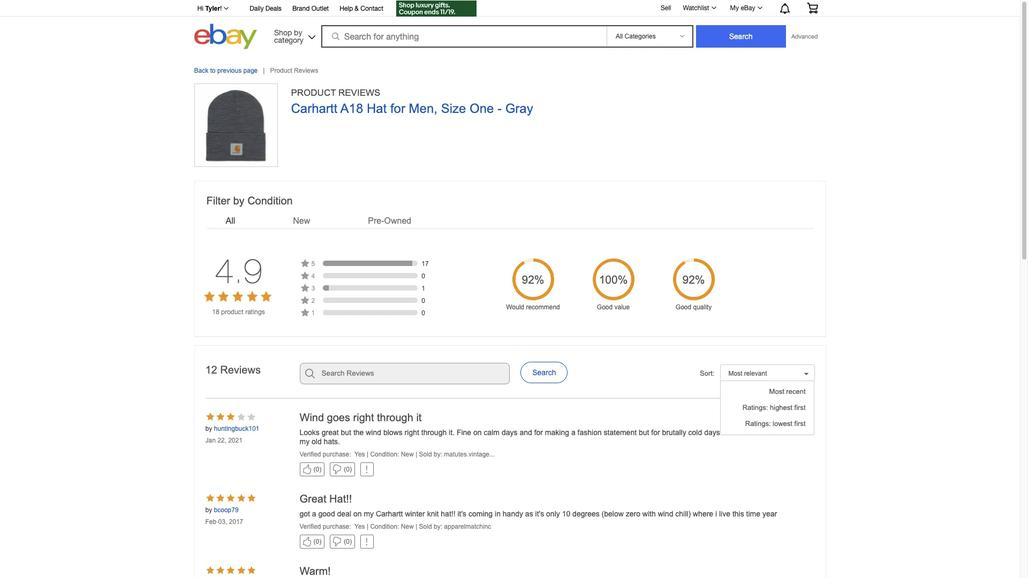Task type: locate. For each thing, give the bounding box(es) containing it.
right
[[353, 412, 374, 423], [405, 428, 419, 437]]

0 vertical spatial condition:
[[370, 451, 399, 458]]

0 vertical spatial yes
[[355, 451, 365, 458]]

1 purchase: from the top
[[323, 451, 351, 458]]

0 horizontal spatial it's
[[458, 510, 466, 518]]

) down good
[[319, 538, 321, 546]]

1 good from the left
[[597, 303, 613, 311]]

0 vertical spatial reviews
[[294, 67, 318, 74]]

0 horizontal spatial good
[[597, 303, 613, 311]]

search
[[532, 368, 556, 377]]

first up of at right bottom
[[794, 420, 806, 428]]

0 vertical spatial new
[[401, 451, 414, 458]]

by: down "knit" at bottom left
[[434, 523, 442, 531]]

0 horizontal spatial a
[[312, 510, 316, 518]]

ratings:
[[743, 404, 768, 412], [745, 420, 771, 428]]

sold down it at the bottom of the page
[[419, 451, 432, 458]]

most relevant button
[[720, 364, 815, 382]]

reviews inside product reviews carhartt a18 hat for men, size one - gray
[[338, 88, 380, 98]]

0 vertical spatial carhartt
[[291, 101, 337, 116]]

matutes.vintage...
[[444, 451, 495, 458]]

0 horizontal spatial my
[[300, 437, 310, 446]]

sold down "knit" at bottom left
[[419, 523, 432, 531]]

1 yes from the top
[[355, 451, 365, 458]]

0 horizontal spatial most
[[729, 370, 742, 377]]

purchase:
[[323, 451, 351, 458], [323, 523, 351, 531]]

0 vertical spatial sold
[[419, 451, 432, 458]]

ratings
[[245, 309, 265, 316]]

apparelmatchinc
[[444, 523, 491, 531]]

1 horizontal spatial my
[[364, 510, 374, 518]]

1 horizontal spatial wind
[[658, 510, 673, 518]]

my right deal at the bottom left of the page
[[364, 510, 374, 518]]

by up feb
[[205, 506, 212, 514]]

shop by category
[[274, 28, 303, 44]]

with left ill
[[722, 428, 735, 437]]

but right statement
[[639, 428, 649, 437]]

1 vertical spatial why is this review inappropriate? image
[[366, 537, 368, 547]]

0 horizontal spatial with
[[643, 510, 656, 518]]

wind right the the
[[366, 428, 381, 437]]

your shopping cart image
[[806, 3, 818, 13]]

5 stars image down "2017"
[[205, 566, 255, 576]]

2 sold from the top
[[419, 523, 432, 531]]

1 vertical spatial new
[[401, 523, 414, 531]]

reviews up a18 at the top left of the page
[[338, 88, 380, 98]]

2 verified from the top
[[300, 523, 321, 531]]

yes inside wind goes right through it looks great but the wind blows right through it. fine on calm days and for making a fashion statement but for brutally cold days with wind ill wear one of my old hats. verified purchase: yes | condition: new | sold by: matutes.vintage...
[[355, 451, 365, 458]]

shop by category button
[[269, 24, 318, 47]]

Search for anything text field
[[323, 26, 605, 47]]

condition
[[247, 195, 293, 207]]

on
[[473, 428, 482, 437], [353, 510, 362, 518]]

sort by element
[[720, 364, 815, 435]]

hats.
[[324, 437, 340, 446]]

on right deal at the bottom left of the page
[[353, 510, 362, 518]]

1 vertical spatial condition:
[[370, 523, 399, 531]]

1 by: from the top
[[434, 451, 442, 458]]

by bcoop79 feb 03, 2017
[[205, 506, 243, 526]]

2 new from the top
[[401, 523, 414, 531]]

advanced
[[791, 33, 818, 40]]

pre-owned
[[368, 216, 411, 225]]

5 stars image
[[205, 494, 255, 504], [205, 566, 255, 576]]

looks
[[300, 428, 320, 437]]

wind left 'chill)'
[[658, 510, 673, 518]]

quality
[[693, 303, 712, 311]]

2 but from the left
[[639, 428, 649, 437]]

2 yes from the top
[[355, 523, 365, 531]]

0 horizontal spatial through
[[377, 412, 413, 423]]

carhartt
[[291, 101, 337, 116], [376, 510, 403, 518]]

1 vertical spatial most
[[769, 387, 784, 396]]

0 vertical spatial purchase:
[[323, 451, 351, 458]]

|
[[263, 67, 265, 74], [367, 451, 368, 458], [416, 451, 417, 458], [367, 523, 368, 531], [416, 523, 417, 531]]

zero
[[626, 510, 640, 518]]

right down it at the bottom of the page
[[405, 428, 419, 437]]

1 sold from the top
[[419, 451, 432, 458]]

ratings: highest first menu item
[[721, 400, 814, 416]]

for left the brutally
[[651, 428, 660, 437]]

0 horizontal spatial days
[[502, 428, 518, 437]]

verified
[[300, 451, 321, 458], [300, 523, 321, 531]]

wind left ill
[[738, 428, 753, 437]]

0 horizontal spatial on
[[353, 510, 362, 518]]

by right shop
[[294, 28, 302, 37]]

5
[[311, 260, 315, 268]]

1 vertical spatial through
[[421, 428, 447, 437]]

0 vertical spatial 5 stars image
[[205, 494, 255, 504]]

0 horizontal spatial but
[[341, 428, 351, 437]]

1 5 stars image from the top
[[205, 494, 255, 504]]

through left it.
[[421, 428, 447, 437]]

1 vertical spatial by:
[[434, 523, 442, 531]]

2 it's from the left
[[535, 510, 544, 518]]

most left relevant
[[729, 370, 742, 377]]

purchase: down hats.
[[323, 451, 351, 458]]

1 vertical spatial first
[[794, 420, 806, 428]]

carhartt left winter
[[376, 510, 403, 518]]

(
[[314, 466, 316, 473], [344, 466, 346, 473], [314, 538, 316, 546], [344, 538, 346, 546]]

1 horizontal spatial most
[[769, 387, 784, 396]]

blows
[[383, 428, 403, 437]]

reviews
[[294, 67, 318, 74], [338, 88, 380, 98], [220, 364, 261, 376]]

back to previous page | product reviews
[[194, 67, 318, 74]]

verified inside wind goes right through it looks great but the wind blows right through it. fine on calm days and for making a fashion statement but for brutally cold days with wind ill wear one of my old hats. verified purchase: yes | condition: new | sold by: matutes.vintage...
[[300, 451, 321, 458]]

2 purchase: from the top
[[323, 523, 351, 531]]

1 horizontal spatial days
[[704, 428, 720, 437]]

good left quality
[[676, 303, 691, 311]]

1 vertical spatial reviews
[[338, 88, 380, 98]]

( up warm!
[[314, 538, 316, 546]]

1 horizontal spatial for
[[534, 428, 543, 437]]

outlet
[[311, 5, 329, 12]]

value
[[614, 303, 630, 311]]

good
[[597, 303, 613, 311], [676, 303, 691, 311]]

( 0 ) up hat!!
[[344, 466, 352, 473]]

( 0 ) down good
[[314, 538, 321, 546]]

huntingbuck101
[[214, 425, 259, 432]]

none submit inside the shop by category banner
[[696, 25, 786, 48]]

1 horizontal spatial reviews
[[294, 67, 318, 74]]

)
[[319, 466, 321, 473], [350, 466, 352, 473], [319, 538, 321, 546], [350, 538, 352, 546]]

days right cold
[[704, 428, 720, 437]]

purchase: down deal at the bottom left of the page
[[323, 523, 351, 531]]

of
[[795, 428, 801, 437]]

1 first from the top
[[794, 404, 806, 412]]

17
[[422, 260, 429, 268]]

on inside great hat!! got a good deal on my carhartt winter knit hat!! it's coming in handy as it's only 10 degrees (below zero with wind chill) where i live this time year verified purchase: yes | condition: new | sold by: apparelmatchinc
[[353, 510, 362, 518]]

my down looks
[[300, 437, 310, 446]]

0 horizontal spatial right
[[353, 412, 374, 423]]

1 vertical spatial verified
[[300, 523, 321, 531]]

on right fine
[[473, 428, 482, 437]]

for right "hat"
[[390, 101, 405, 116]]

None submit
[[696, 25, 786, 48]]

0 vertical spatial why is this review inappropriate? image
[[366, 465, 368, 474]]

days left and
[[502, 428, 518, 437]]

0 horizontal spatial reviews
[[220, 364, 261, 376]]

first down recent
[[794, 404, 806, 412]]

most inside popup button
[[729, 370, 742, 377]]

5 stars image up bcoop79
[[205, 494, 255, 504]]

1
[[422, 285, 425, 292], [311, 309, 315, 317]]

10
[[562, 510, 570, 518]]

most up ratings: highest first
[[769, 387, 784, 396]]

0 vertical spatial on
[[473, 428, 482, 437]]

contact
[[361, 5, 383, 12]]

new
[[401, 451, 414, 458], [401, 523, 414, 531]]

1 horizontal spatial but
[[639, 428, 649, 437]]

good for good value
[[597, 303, 613, 311]]

new inside wind goes right through it looks great but the wind blows right through it. fine on calm days and for making a fashion statement but for brutally cold days with wind ill wear one of my old hats. verified purchase: yes | condition: new | sold by: matutes.vintage...
[[401, 451, 414, 458]]

by up jan
[[205, 425, 212, 432]]

good left value
[[597, 303, 613, 311]]

0 horizontal spatial for
[[390, 101, 405, 116]]

through
[[377, 412, 413, 423], [421, 428, 447, 437]]

verified down got
[[300, 523, 321, 531]]

with right zero
[[643, 510, 656, 518]]

my
[[730, 4, 739, 12]]

0 horizontal spatial carhartt
[[291, 101, 337, 116]]

0 vertical spatial first
[[794, 404, 806, 412]]

it's right hat!!
[[458, 510, 466, 518]]

winter
[[405, 510, 425, 518]]

1 down '17'
[[422, 285, 425, 292]]

1 horizontal spatial good
[[676, 303, 691, 311]]

2 condition: from the top
[[370, 523, 399, 531]]

one
[[470, 101, 494, 116]]

0 vertical spatial verified
[[300, 451, 321, 458]]

12 reviews
[[205, 364, 261, 376]]

jan
[[205, 437, 216, 444]]

( down old
[[314, 466, 316, 473]]

my inside great hat!! got a good deal on my carhartt winter knit hat!! it's coming in handy as it's only 10 degrees (below zero with wind chill) where i live this time year verified purchase: yes | condition: new | sold by: apparelmatchinc
[[364, 510, 374, 518]]

i
[[715, 510, 717, 518]]

highest
[[770, 404, 792, 412]]

1 vertical spatial carhartt
[[376, 510, 403, 518]]

3 stars image
[[205, 413, 255, 422]]

1 down 2
[[311, 309, 315, 317]]

for right and
[[534, 428, 543, 437]]

menu containing most recent
[[720, 381, 814, 435]]

ratings: inside "menu item"
[[745, 420, 771, 428]]

through up blows
[[377, 412, 413, 423]]

a right making
[[571, 428, 575, 437]]

condition: inside wind goes right through it looks great but the wind blows right through it. fine on calm days and for making a fashion statement but for brutally cold days with wind ill wear one of my old hats. verified purchase: yes | condition: new | sold by: matutes.vintage...
[[370, 451, 399, 458]]

new down blows
[[401, 451, 414, 458]]

2 vertical spatial reviews
[[220, 364, 261, 376]]

why is this review inappropriate? image for hat!!
[[366, 537, 368, 547]]

0 vertical spatial ratings:
[[743, 404, 768, 412]]

verified down old
[[300, 451, 321, 458]]

why is this review inappropriate? image
[[366, 465, 368, 474], [366, 537, 368, 547]]

1 vertical spatial yes
[[355, 523, 365, 531]]

most relevant
[[729, 370, 767, 377]]

2 5 stars image from the top
[[205, 566, 255, 576]]

ratings: up ill
[[745, 420, 771, 428]]

yes inside great hat!! got a good deal on my carhartt winter knit hat!! it's coming in handy as it's only 10 degrees (below zero with wind chill) where i live this time year verified purchase: yes | condition: new | sold by: apparelmatchinc
[[355, 523, 365, 531]]

by: left matutes.vintage...
[[434, 451, 442, 458]]

handy
[[503, 510, 523, 518]]

only
[[546, 510, 560, 518]]

carhartt left a18 at the top left of the page
[[291, 101, 337, 116]]

search button
[[521, 362, 568, 383]]

12
[[205, 364, 217, 376]]

1 horizontal spatial it's
[[535, 510, 544, 518]]

4.9 stars image
[[204, 292, 273, 304]]

1 horizontal spatial carhartt
[[376, 510, 403, 518]]

sold inside great hat!! got a good deal on my carhartt winter knit hat!! it's coming in handy as it's only 10 degrees (below zero with wind chill) where i live this time year verified purchase: yes | condition: new | sold by: apparelmatchinc
[[419, 523, 432, 531]]

by inside by huntingbuck101 jan 22, 2021
[[205, 425, 212, 432]]

first inside "menu item"
[[794, 420, 806, 428]]

menu
[[720, 381, 814, 435]]

most inside menu item
[[769, 387, 784, 396]]

feb
[[205, 518, 216, 526]]

to
[[210, 67, 216, 74]]

0 horizontal spatial 1
[[311, 309, 315, 317]]

1 condition: from the top
[[370, 451, 399, 458]]

2 good from the left
[[676, 303, 691, 311]]

1 horizontal spatial through
[[421, 428, 447, 437]]

1 horizontal spatial right
[[405, 428, 419, 437]]

2 why is this review inappropriate? image from the top
[[366, 537, 368, 547]]

1 it's from the left
[[458, 510, 466, 518]]

0 vertical spatial 1
[[422, 285, 425, 292]]

2 horizontal spatial reviews
[[338, 88, 380, 98]]

1 verified from the top
[[300, 451, 321, 458]]

help & contact
[[340, 5, 383, 12]]

warm!
[[300, 565, 331, 577]]

new down winter
[[401, 523, 414, 531]]

1 vertical spatial on
[[353, 510, 362, 518]]

menu inside sort by element
[[720, 381, 814, 435]]

calm
[[484, 428, 500, 437]]

sort:
[[700, 369, 715, 377]]

2 horizontal spatial for
[[651, 428, 660, 437]]

1 horizontal spatial a
[[571, 428, 575, 437]]

reviews right 12
[[220, 364, 261, 376]]

0 vertical spatial a
[[571, 428, 575, 437]]

2 by: from the top
[[434, 523, 442, 531]]

1 vertical spatial purchase:
[[323, 523, 351, 531]]

condition:
[[370, 451, 399, 458], [370, 523, 399, 531]]

a18
[[340, 101, 363, 116]]

would
[[506, 303, 524, 311]]

1 horizontal spatial with
[[722, 428, 735, 437]]

shop by category banner
[[191, 0, 826, 52]]

1 horizontal spatial on
[[473, 428, 482, 437]]

( up hat!!
[[344, 466, 346, 473]]

with inside great hat!! got a good deal on my carhartt winter knit hat!! it's coming in handy as it's only 10 degrees (below zero with wind chill) where i live this time year verified purchase: yes | condition: new | sold by: apparelmatchinc
[[643, 510, 656, 518]]

right up the the
[[353, 412, 374, 423]]

2021
[[228, 437, 243, 444]]

1 vertical spatial 5 stars image
[[205, 566, 255, 576]]

Search Reviews text field
[[300, 363, 510, 384]]

4
[[311, 272, 315, 280]]

1 vertical spatial a
[[312, 510, 316, 518]]

2 first from the top
[[794, 420, 806, 428]]

for
[[390, 101, 405, 116], [534, 428, 543, 437], [651, 428, 660, 437]]

as
[[525, 510, 533, 518]]

0 vertical spatial most
[[729, 370, 742, 377]]

with inside wind goes right through it looks great but the wind blows right through it. fine on calm days and for making a fashion statement but for brutally cold days with wind ill wear one of my old hats. verified purchase: yes | condition: new | sold by: matutes.vintage...
[[722, 428, 735, 437]]

by: inside great hat!! got a good deal on my carhartt winter knit hat!! it's coming in handy as it's only 10 degrees (below zero with wind chill) where i live this time year verified purchase: yes | condition: new | sold by: apparelmatchinc
[[434, 523, 442, 531]]

1 vertical spatial ratings:
[[745, 420, 771, 428]]

( down deal at the bottom left of the page
[[344, 538, 346, 546]]

first inside menu item
[[794, 404, 806, 412]]

1 vertical spatial sold
[[419, 523, 432, 531]]

reviews down category
[[294, 67, 318, 74]]

0 vertical spatial with
[[722, 428, 735, 437]]

0 vertical spatial right
[[353, 412, 374, 423]]

1 vertical spatial product
[[291, 88, 336, 98]]

1 vertical spatial with
[[643, 510, 656, 518]]

1 vertical spatial my
[[364, 510, 374, 518]]

new
[[293, 216, 310, 225]]

wind inside great hat!! got a good deal on my carhartt winter knit hat!! it's coming in handy as it's only 10 degrees (below zero with wind chill) where i live this time year verified purchase: yes | condition: new | sold by: apparelmatchinc
[[658, 510, 673, 518]]

relevant
[[744, 370, 767, 377]]

previous
[[217, 67, 242, 74]]

all link
[[206, 216, 255, 228]]

1 horizontal spatial 1
[[422, 285, 425, 292]]

most for most relevant
[[729, 370, 742, 377]]

) down deal at the bottom left of the page
[[350, 538, 352, 546]]

first
[[794, 404, 806, 412], [794, 420, 806, 428]]

pre-
[[368, 216, 384, 225]]

ratings: down most recent menu item
[[743, 404, 768, 412]]

1 why is this review inappropriate? image from the top
[[366, 465, 368, 474]]

recommend
[[526, 303, 560, 311]]

0 vertical spatial my
[[300, 437, 310, 446]]

1 new from the top
[[401, 451, 414, 458]]

good
[[318, 510, 335, 518]]

0 vertical spatial by:
[[434, 451, 442, 458]]

it's right as
[[535, 510, 544, 518]]

but left the the
[[341, 428, 351, 437]]

a right got
[[312, 510, 316, 518]]

0 vertical spatial product
[[270, 67, 292, 74]]

ratings: inside menu item
[[743, 404, 768, 412]]



Task type: describe. For each thing, give the bounding box(es) containing it.
by huntingbuck101 jan 22, 2021
[[205, 425, 259, 444]]

) down old
[[319, 466, 321, 473]]

old
[[312, 437, 322, 446]]

got
[[300, 510, 310, 518]]

watchlist link
[[677, 2, 721, 14]]

advanced link
[[786, 26, 823, 47]]

in
[[495, 510, 501, 518]]

0 vertical spatial through
[[377, 412, 413, 423]]

carhartt inside great hat!! got a good deal on my carhartt winter knit hat!! it's coming in handy as it's only 10 degrees (below zero with wind chill) where i live this time year verified purchase: yes | condition: new | sold by: apparelmatchinc
[[376, 510, 403, 518]]

&
[[355, 5, 359, 12]]

it
[[416, 412, 422, 423]]

back
[[194, 67, 208, 74]]

product reviews carhartt a18 hat for men, size one - gray
[[291, 88, 533, 116]]

2 horizontal spatial wind
[[738, 428, 753, 437]]

would recommend
[[506, 303, 560, 311]]

5 stars image for warm!
[[205, 566, 255, 576]]

for inside product reviews carhartt a18 hat for men, size one - gray
[[390, 101, 405, 116]]

bcoop79
[[214, 506, 239, 514]]

(below
[[602, 510, 624, 518]]

filter by condition
[[206, 195, 293, 207]]

ebay
[[741, 4, 755, 12]]

1 vertical spatial right
[[405, 428, 419, 437]]

fine
[[457, 428, 471, 437]]

account navigation
[[191, 0, 826, 18]]

ratings: lowest first
[[745, 420, 806, 428]]

on inside wind goes right through it looks great but the wind blows right through it. fine on calm days and for making a fashion statement but for brutally cold days with wind ill wear one of my old hats. verified purchase: yes | condition: new | sold by: matutes.vintage...
[[473, 428, 482, 437]]

condition: inside great hat!! got a good deal on my carhartt winter knit hat!! it's coming in handy as it's only 10 degrees (below zero with wind chill) where i live this time year verified purchase: yes | condition: new | sold by: apparelmatchinc
[[370, 523, 399, 531]]

by right filter at the top left of page
[[233, 195, 245, 207]]

3
[[311, 285, 315, 292]]

fashion
[[578, 428, 602, 437]]

5 stars image for by
[[205, 494, 255, 504]]

degrees
[[572, 510, 600, 518]]

category
[[274, 36, 303, 44]]

a inside great hat!! got a good deal on my carhartt winter knit hat!! it's coming in handy as it's only 10 degrees (below zero with wind chill) where i live this time year verified purchase: yes | condition: new | sold by: apparelmatchinc
[[312, 510, 316, 518]]

and
[[520, 428, 532, 437]]

verified inside great hat!! got a good deal on my carhartt winter knit hat!! it's coming in handy as it's only 10 degrees (below zero with wind chill) where i live this time year verified purchase: yes | condition: new | sold by: apparelmatchinc
[[300, 523, 321, 531]]

ill
[[755, 428, 760, 437]]

first for ratings: lowest first
[[794, 420, 806, 428]]

where
[[693, 510, 713, 518]]

shop
[[274, 28, 292, 37]]

hi tyler !
[[197, 5, 222, 12]]

most recent
[[769, 387, 806, 396]]

live
[[719, 510, 730, 518]]

recent
[[786, 387, 806, 396]]

my ebay
[[730, 4, 755, 12]]

great
[[322, 428, 339, 437]]

-
[[497, 101, 502, 116]]

purchase: inside great hat!! got a good deal on my carhartt winter knit hat!! it's coming in handy as it's only 10 degrees (below zero with wind chill) where i live this time year verified purchase: yes | condition: new | sold by: apparelmatchinc
[[323, 523, 351, 531]]

filter
[[206, 195, 230, 207]]

ratings: for ratings: highest first
[[743, 404, 768, 412]]

new link
[[274, 216, 329, 228]]

daily
[[250, 5, 264, 12]]

1 days from the left
[[502, 428, 518, 437]]

watchlist
[[683, 4, 709, 12]]

most recent menu item
[[721, 384, 814, 400]]

brand
[[292, 5, 310, 12]]

18 product ratings
[[212, 309, 265, 316]]

good for good quality
[[676, 303, 691, 311]]

good quality
[[676, 303, 712, 311]]

22,
[[218, 437, 226, 444]]

1 vertical spatial 1
[[311, 309, 315, 317]]

first for ratings: highest first
[[794, 404, 806, 412]]

ratings: lowest first menu item
[[721, 416, 814, 432]]

owned
[[384, 216, 411, 225]]

new inside great hat!! got a good deal on my carhartt winter knit hat!! it's coming in handy as it's only 10 degrees (below zero with wind chill) where i live this time year verified purchase: yes | condition: new | sold by: apparelmatchinc
[[401, 523, 414, 531]]

sold inside wind goes right through it looks great but the wind blows right through it. fine on calm days and for making a fashion statement but for brutally cold days with wind ill wear one of my old hats. verified purchase: yes | condition: new | sold by: matutes.vintage...
[[419, 451, 432, 458]]

chill)
[[675, 510, 691, 518]]

tyler
[[205, 5, 220, 12]]

ratings: for ratings: lowest first
[[745, 420, 771, 428]]

good value
[[597, 303, 630, 311]]

carhartt inside product reviews carhartt a18 hat for men, size one - gray
[[291, 101, 337, 116]]

03,
[[218, 518, 227, 526]]

year
[[762, 510, 777, 518]]

a inside wind goes right through it looks great but the wind blows right through it. fine on calm days and for making a fashion statement but for brutally cold days with wind ill wear one of my old hats. verified purchase: yes | condition: new | sold by: matutes.vintage...
[[571, 428, 575, 437]]

goes
[[327, 412, 350, 423]]

( 0 ) down deal at the bottom left of the page
[[344, 538, 352, 546]]

one
[[780, 428, 793, 437]]

purchase: inside wind goes right through it looks great but the wind blows right through it. fine on calm days and for making a fashion statement but for brutally cold days with wind ill wear one of my old hats. verified purchase: yes | condition: new | sold by: matutes.vintage...
[[323, 451, 351, 458]]

help
[[340, 5, 353, 12]]

coming
[[469, 510, 493, 518]]

wear
[[762, 428, 778, 437]]

2
[[311, 297, 315, 304]]

by inside by bcoop79 feb 03, 2017
[[205, 506, 212, 514]]

men,
[[409, 101, 437, 116]]

pre-owned link
[[349, 216, 431, 228]]

back to previous page link
[[194, 67, 258, 74]]

reviews for product reviews carhartt a18 hat for men, size one - gray
[[338, 88, 380, 98]]

hat!!
[[441, 510, 455, 518]]

( 0 ) down old
[[314, 466, 321, 473]]

deal
[[337, 510, 351, 518]]

reviews for 12 reviews
[[220, 364, 261, 376]]

lowest
[[773, 420, 792, 428]]

deals
[[266, 5, 282, 12]]

daily deals
[[250, 5, 282, 12]]

why is this review inappropriate? image for goes
[[366, 465, 368, 474]]

get the coupon image
[[396, 1, 477, 17]]

my inside wind goes right through it looks great but the wind blows right through it. fine on calm days and for making a fashion statement but for brutally cold days with wind ill wear one of my old hats. verified purchase: yes | condition: new | sold by: matutes.vintage...
[[300, 437, 310, 446]]

1 but from the left
[[341, 428, 351, 437]]

great hat!! got a good deal on my carhartt winter knit hat!! it's coming in handy as it's only 10 degrees (below zero with wind chill) where i live this time year verified purchase: yes | condition: new | sold by: apparelmatchinc
[[300, 493, 777, 531]]

product inside product reviews carhartt a18 hat for men, size one - gray
[[291, 88, 336, 98]]

hat
[[367, 101, 387, 116]]

by inside shop by category
[[294, 28, 302, 37]]

my ebay link
[[724, 2, 767, 14]]

all
[[226, 216, 235, 225]]

hat!!
[[329, 493, 352, 505]]

ratings: highest first
[[743, 404, 806, 412]]

by: inside wind goes right through it looks great but the wind blows right through it. fine on calm days and for making a fashion statement but for brutally cold days with wind ill wear one of my old hats. verified purchase: yes | condition: new | sold by: matutes.vintage...
[[434, 451, 442, 458]]

carhartt a18 hat for men, size one - gray image
[[196, 85, 276, 165]]

) up hat!!
[[350, 466, 352, 473]]

knit
[[427, 510, 439, 518]]

product
[[221, 309, 244, 316]]

great
[[300, 493, 326, 505]]

most for most recent
[[769, 387, 784, 396]]

!
[[220, 5, 222, 12]]

sell
[[661, 4, 671, 12]]

wind
[[300, 412, 324, 423]]

0 horizontal spatial wind
[[366, 428, 381, 437]]

2 days from the left
[[704, 428, 720, 437]]

cold
[[688, 428, 702, 437]]

daily deals link
[[250, 3, 282, 15]]

help & contact link
[[340, 3, 383, 15]]

making
[[545, 428, 569, 437]]



Task type: vqa. For each thing, say whether or not it's contained in the screenshot.
eBay Live Image text box
no



